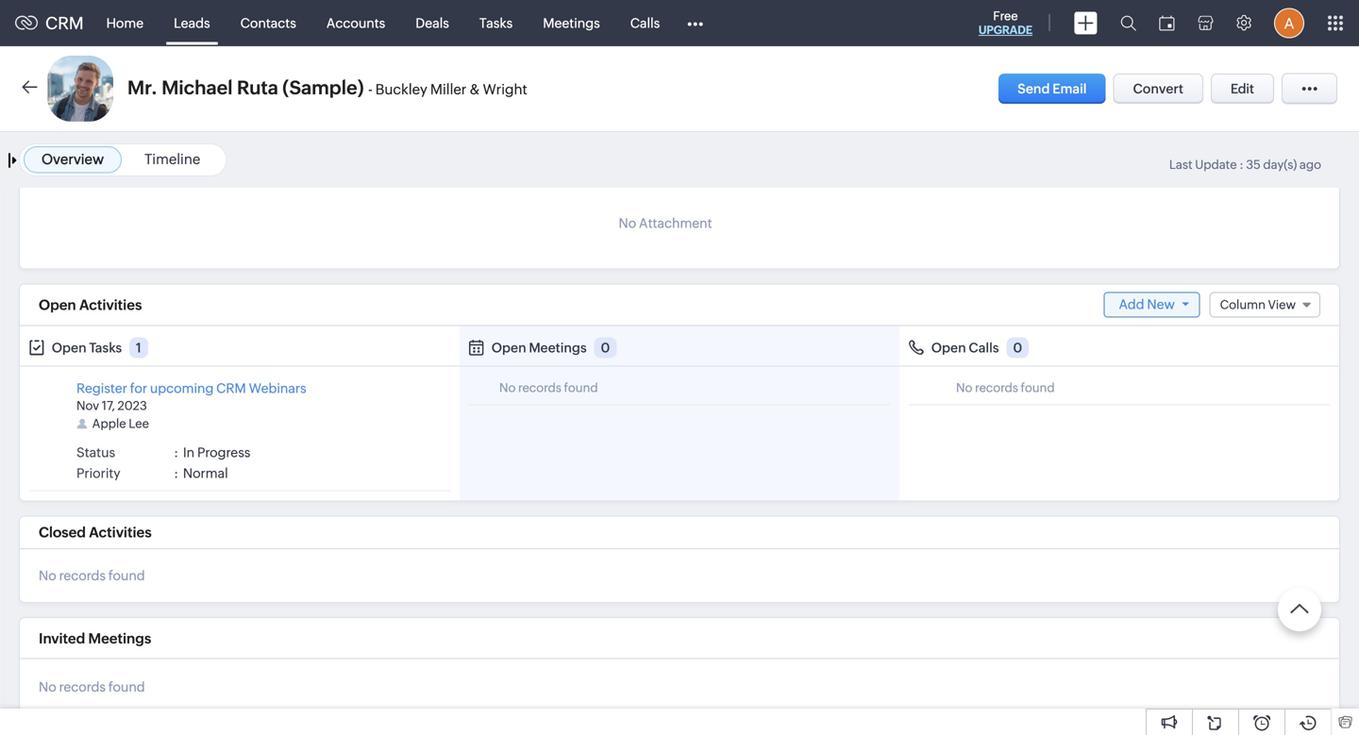 Task type: locate. For each thing, give the bounding box(es) containing it.
add new
[[1119, 297, 1175, 312]]

crm left home
[[45, 13, 84, 33]]

update
[[1195, 158, 1237, 172]]

Column View field
[[1210, 292, 1320, 318]]

1 vertical spatial meetings
[[529, 340, 587, 355]]

free upgrade
[[979, 9, 1032, 36]]

0 horizontal spatial crm
[[45, 13, 84, 33]]

0
[[601, 340, 610, 355], [1013, 340, 1022, 355]]

send email button
[[999, 74, 1106, 104]]

2 0 from the left
[[1013, 340, 1022, 355]]

upcoming
[[150, 381, 214, 396]]

last
[[1169, 158, 1193, 172]]

open for open tasks
[[52, 340, 86, 355]]

calls
[[630, 16, 660, 31], [969, 340, 999, 355]]

wright
[[483, 81, 527, 98]]

records down open meetings
[[518, 381, 561, 395]]

1 horizontal spatial crm
[[216, 381, 246, 396]]

mr. michael ruta (sample) - buckley miller & wright
[[127, 77, 527, 99]]

:
[[1239, 158, 1244, 172], [174, 445, 178, 460], [174, 466, 178, 481]]

free
[[993, 9, 1018, 23]]

day(s)
[[1263, 158, 1297, 172]]

home
[[106, 16, 144, 31]]

activities up open tasks
[[79, 297, 142, 313]]

0 vertical spatial tasks
[[479, 16, 513, 31]]

edit button
[[1211, 74, 1274, 104]]

view
[[1268, 298, 1296, 312]]

(sample)
[[282, 77, 364, 99]]

register for upcoming crm webinars link
[[76, 381, 306, 396]]

-
[[368, 81, 373, 98]]

buckley
[[375, 81, 427, 98]]

tasks
[[479, 16, 513, 31], [89, 340, 122, 355]]

records down open calls
[[975, 381, 1018, 395]]

open meetings
[[491, 340, 587, 355]]

column
[[1220, 298, 1266, 312]]

edit
[[1231, 81, 1254, 96]]

records down closed activities
[[59, 568, 106, 583]]

miller
[[430, 81, 467, 98]]

send email
[[1018, 81, 1087, 96]]

no records found down invited meetings
[[39, 679, 145, 694]]

invited
[[39, 630, 85, 647]]

add
[[1119, 297, 1144, 312]]

: left 35
[[1239, 158, 1244, 172]]

no attachment
[[619, 216, 712, 231]]

contacts link
[[225, 0, 311, 46]]

upgrade
[[979, 24, 1032, 36]]

0 horizontal spatial calls
[[630, 16, 660, 31]]

closed
[[39, 524, 86, 541]]

found
[[564, 381, 598, 395], [1021, 381, 1055, 395], [108, 568, 145, 583], [108, 679, 145, 694]]

meetings inside 'link'
[[543, 16, 600, 31]]

tasks right deals link
[[479, 16, 513, 31]]

2 vertical spatial :
[[174, 466, 178, 481]]

activities right the closed
[[89, 524, 152, 541]]

1 0 from the left
[[601, 340, 610, 355]]

no records found
[[499, 381, 598, 395], [956, 381, 1055, 395], [39, 568, 145, 583], [39, 679, 145, 694]]

1 vertical spatial tasks
[[89, 340, 122, 355]]

0 vertical spatial meetings
[[543, 16, 600, 31]]

ago
[[1299, 158, 1321, 172]]

no down open calls
[[956, 381, 972, 395]]

column view
[[1220, 298, 1296, 312]]

tasks link
[[464, 0, 528, 46]]

2 vertical spatial meetings
[[88, 630, 151, 647]]

0 right open calls
[[1013, 340, 1022, 355]]

0 right open meetings
[[601, 340, 610, 355]]

no records found down open calls
[[956, 381, 1055, 395]]

meetings
[[543, 16, 600, 31], [529, 340, 587, 355], [88, 630, 151, 647]]

contacts
[[240, 16, 296, 31]]

crm
[[45, 13, 84, 33], [216, 381, 246, 396]]

1 vertical spatial calls
[[969, 340, 999, 355]]

send
[[1018, 81, 1050, 96]]

leads
[[174, 16, 210, 31]]

no records found down closed activities
[[39, 568, 145, 583]]

no
[[619, 216, 636, 231], [499, 381, 516, 395], [956, 381, 972, 395], [39, 568, 56, 583], [39, 679, 56, 694]]

1 horizontal spatial tasks
[[479, 16, 513, 31]]

1 horizontal spatial 0
[[1013, 340, 1022, 355]]

records
[[518, 381, 561, 395], [975, 381, 1018, 395], [59, 568, 106, 583], [59, 679, 106, 694]]

create menu image
[[1074, 12, 1098, 34]]

1 horizontal spatial calls
[[969, 340, 999, 355]]

no left attachment
[[619, 216, 636, 231]]

17,
[[102, 399, 115, 413]]

1 vertical spatial crm
[[216, 381, 246, 396]]

no down the invited
[[39, 679, 56, 694]]

tasks left 1
[[89, 340, 122, 355]]

convert button
[[1113, 74, 1203, 104]]

activities
[[79, 297, 142, 313], [89, 524, 152, 541]]

search element
[[1109, 0, 1148, 46]]

: left in
[[174, 445, 178, 460]]

apple lee
[[92, 417, 149, 431]]

1 vertical spatial :
[[174, 445, 178, 460]]

: for : normal
[[174, 466, 178, 481]]

meetings for open meetings
[[529, 340, 587, 355]]

new
[[1147, 297, 1175, 312]]

0 vertical spatial crm
[[45, 13, 84, 33]]

nov
[[76, 399, 99, 413]]

create menu element
[[1063, 0, 1109, 46]]

calls link
[[615, 0, 675, 46]]

open tasks
[[52, 340, 122, 355]]

crm left the webinars
[[216, 381, 246, 396]]

0 vertical spatial calls
[[630, 16, 660, 31]]

0 horizontal spatial 0
[[601, 340, 610, 355]]

1 vertical spatial activities
[[89, 524, 152, 541]]

open
[[39, 297, 76, 313], [52, 340, 86, 355], [491, 340, 526, 355], [931, 340, 966, 355]]

register
[[76, 381, 127, 396]]

0 vertical spatial activities
[[79, 297, 142, 313]]

: left normal
[[174, 466, 178, 481]]



Task type: describe. For each thing, give the bounding box(es) containing it.
crm inside register for upcoming crm webinars nov 17, 2023
[[216, 381, 246, 396]]

attachment
[[639, 216, 712, 231]]

Other Modules field
[[675, 8, 716, 38]]

home link
[[91, 0, 159, 46]]

0 for calls
[[1013, 340, 1022, 355]]

timeline link
[[144, 151, 200, 168]]

timeline
[[144, 151, 200, 168]]

calendar image
[[1159, 16, 1175, 31]]

records down invited meetings
[[59, 679, 106, 694]]

open calls
[[931, 340, 999, 355]]

ruta
[[237, 77, 278, 99]]

: for : in progress
[[174, 445, 178, 460]]

progress
[[197, 445, 251, 460]]

michael
[[162, 77, 233, 99]]

&
[[469, 81, 480, 98]]

mr.
[[127, 77, 157, 99]]

meetings for invited meetings
[[88, 630, 151, 647]]

open activities
[[39, 297, 142, 313]]

email
[[1052, 81, 1087, 96]]

0 for meetings
[[601, 340, 610, 355]]

meetings link
[[528, 0, 615, 46]]

apple
[[92, 417, 126, 431]]

accounts
[[326, 16, 385, 31]]

no down the closed
[[39, 568, 56, 583]]

activities for closed activities
[[89, 524, 152, 541]]

webinars
[[249, 381, 306, 396]]

open for open calls
[[931, 340, 966, 355]]

last update : 35 day(s) ago
[[1169, 158, 1321, 172]]

0 horizontal spatial tasks
[[89, 340, 122, 355]]

profile image
[[1274, 8, 1304, 38]]

closed activities
[[39, 524, 152, 541]]

lee
[[129, 417, 149, 431]]

overview link
[[42, 151, 104, 168]]

status
[[76, 445, 115, 460]]

for
[[130, 381, 147, 396]]

0 vertical spatial :
[[1239, 158, 1244, 172]]

deals
[[416, 16, 449, 31]]

deals link
[[400, 0, 464, 46]]

crm link
[[15, 13, 84, 33]]

overview
[[42, 151, 104, 168]]

convert
[[1133, 81, 1183, 96]]

activities for open activities
[[79, 297, 142, 313]]

2023
[[117, 399, 147, 413]]

accounts link
[[311, 0, 400, 46]]

35
[[1246, 158, 1261, 172]]

search image
[[1120, 15, 1136, 31]]

normal
[[183, 466, 228, 481]]

1
[[136, 340, 141, 355]]

in
[[183, 445, 195, 460]]

no down open meetings
[[499, 381, 516, 395]]

: in progress
[[174, 445, 251, 460]]

no records found down open meetings
[[499, 381, 598, 395]]

register for upcoming crm webinars nov 17, 2023
[[76, 381, 306, 413]]

: normal
[[174, 466, 228, 481]]

profile element
[[1263, 0, 1316, 46]]

priority
[[76, 466, 120, 481]]

leads link
[[159, 0, 225, 46]]

invited meetings
[[39, 630, 151, 647]]

open for open meetings
[[491, 340, 526, 355]]

open for open activities
[[39, 297, 76, 313]]



Task type: vqa. For each thing, say whether or not it's contained in the screenshot.
the : to the bottom
yes



